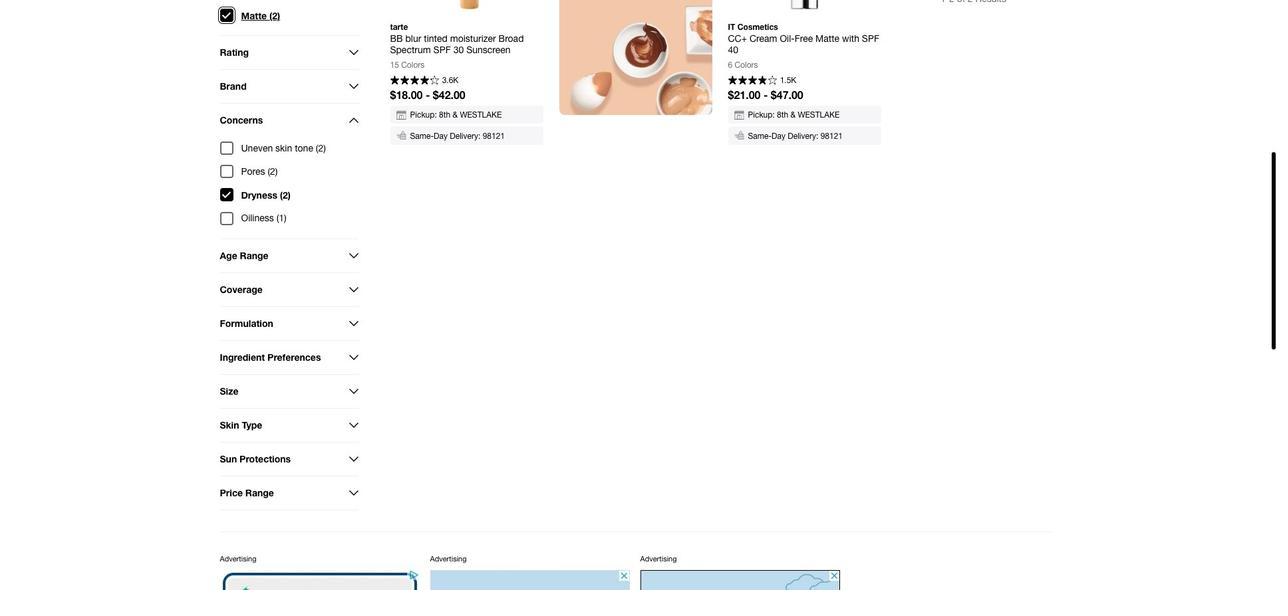 Task type: describe. For each thing, give the bounding box(es) containing it.
4.5 stars element
[[390, 76, 439, 86]]

3.6k reviews element
[[442, 77, 459, 85]]

foundation finder | take the quiz > image
[[559, 0, 712, 115]]

tarte - bb blur tinted moisturizer broad spectrum spf 30 sunscreen image
[[390, 0, 543, 12]]

it cosmetics - mini cc+ cream oil-free matte with spf 40 image
[[728, 0, 881, 12]]



Task type: vqa. For each thing, say whether or not it's contained in the screenshot.
the •
no



Task type: locate. For each thing, give the bounding box(es) containing it.
1 horizontal spatial advertisement element
[[430, 570, 630, 591]]

1 advertisement element from the left
[[220, 570, 419, 591]]

2 advertisement element from the left
[[430, 570, 630, 591]]

4 stars element
[[728, 76, 777, 86]]

1.5k reviews element
[[780, 77, 796, 85]]

0 horizontal spatial advertisement element
[[220, 570, 419, 591]]

advertisement element
[[220, 570, 419, 591], [430, 570, 630, 591], [640, 570, 840, 591]]

3 advertisement element from the left
[[640, 570, 840, 591]]

2 horizontal spatial advertisement element
[[640, 570, 840, 591]]



